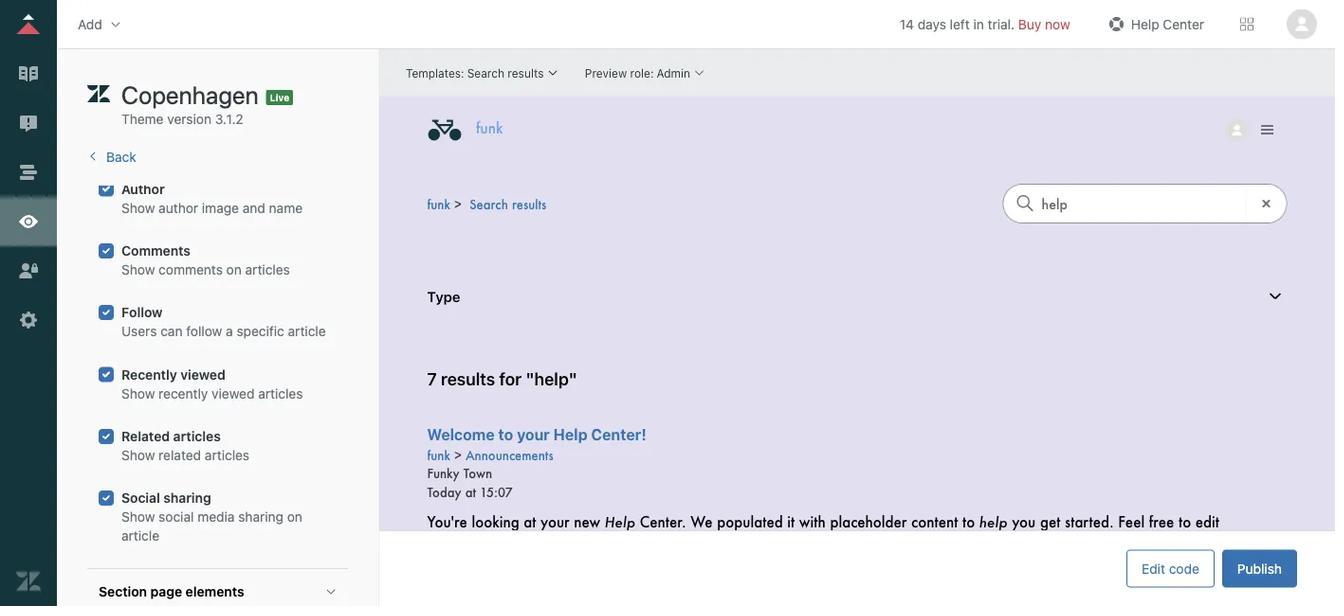 Task type: describe. For each thing, give the bounding box(es) containing it.
zendesk image
[[16, 570, 41, 595]]

articles right related
[[205, 448, 250, 464]]

social sharing show social media sharing on article
[[121, 491, 302, 545]]

live
[[270, 92, 289, 103]]

left
[[950, 16, 970, 32]]

14
[[900, 16, 914, 32]]

a
[[226, 325, 233, 340]]

zendesk products image
[[1240, 18, 1254, 31]]

recently viewed show recently viewed articles
[[121, 367, 303, 402]]

edit code button
[[1127, 550, 1215, 588]]

articles inside recently viewed show recently viewed articles
[[258, 386, 303, 402]]

related
[[121, 429, 170, 445]]

help
[[1131, 16, 1159, 32]]

moderate content image
[[16, 111, 41, 136]]

back link
[[87, 149, 136, 165]]

1 vertical spatial viewed
[[212, 386, 255, 402]]

comments
[[159, 263, 223, 278]]

specific
[[237, 325, 284, 340]]

articles up related
[[173, 429, 221, 445]]

recently
[[159, 386, 208, 402]]

manage articles image
[[16, 62, 41, 86]]

articles inside comments show comments on articles
[[245, 263, 290, 278]]

show for recently viewed
[[121, 386, 155, 402]]

copenhagen
[[121, 80, 259, 109]]

social
[[159, 510, 194, 526]]

publish
[[1237, 561, 1282, 577]]

now
[[1045, 16, 1070, 32]]

theme type image
[[87, 80, 110, 110]]

buy
[[1018, 16, 1042, 32]]

on inside comments show comments on articles
[[226, 263, 242, 278]]

show inside comments show comments on articles
[[121, 263, 155, 278]]

related
[[159, 448, 201, 464]]

customize design image
[[16, 210, 41, 234]]

help center
[[1131, 16, 1204, 32]]

0 vertical spatial sharing
[[163, 491, 211, 507]]

page
[[150, 585, 182, 601]]

trial.
[[988, 16, 1015, 32]]

version
[[167, 111, 211, 127]]

show inside author show author image and name
[[121, 201, 155, 216]]

section page elements
[[99, 585, 244, 601]]

arrange content image
[[16, 160, 41, 185]]



Task type: locate. For each thing, give the bounding box(es) containing it.
related articles show related articles
[[121, 429, 250, 464]]

section page elements button
[[87, 571, 348, 607]]

author show author image and name
[[121, 182, 303, 216]]

article inside follow users can follow a specific article
[[288, 325, 326, 340]]

show inside social sharing show social media sharing on article
[[121, 510, 155, 526]]

follow users can follow a specific article
[[121, 306, 326, 340]]

3 show from the top
[[121, 386, 155, 402]]

viewed right recently
[[212, 386, 255, 402]]

on inside social sharing show social media sharing on article
[[287, 510, 302, 526]]

viewed
[[180, 367, 225, 383], [212, 386, 255, 402]]

social
[[121, 491, 160, 507]]

help center button
[[1099, 10, 1210, 38]]

article right specific
[[288, 325, 326, 340]]

edit code
[[1142, 561, 1199, 577]]

follow
[[186, 325, 222, 340]]

center
[[1163, 16, 1204, 32]]

0 vertical spatial article
[[288, 325, 326, 340]]

on right 'comments'
[[226, 263, 242, 278]]

3.1.2
[[215, 111, 243, 127]]

sharing up 'social'
[[163, 491, 211, 507]]

and
[[243, 201, 265, 216]]

None button
[[1284, 9, 1320, 39]]

days
[[918, 16, 946, 32]]

add
[[78, 16, 102, 32]]

recently
[[121, 367, 177, 383]]

articles down specific
[[258, 386, 303, 402]]

show down related
[[121, 448, 155, 464]]

show down author
[[121, 201, 155, 216]]

article
[[288, 325, 326, 340], [121, 529, 159, 545]]

article down social on the bottom of the page
[[121, 529, 159, 545]]

settings image
[[16, 308, 41, 333]]

Add button
[[72, 10, 129, 38]]

back
[[106, 149, 136, 165]]

1 vertical spatial on
[[287, 510, 302, 526]]

in
[[973, 16, 984, 32]]

4 show from the top
[[121, 448, 155, 464]]

articles
[[245, 263, 290, 278], [258, 386, 303, 402], [173, 429, 221, 445], [205, 448, 250, 464]]

articles up specific
[[245, 263, 290, 278]]

show down comments
[[121, 263, 155, 278]]

5 show from the top
[[121, 510, 155, 526]]

1 horizontal spatial article
[[288, 325, 326, 340]]

2 show from the top
[[121, 263, 155, 278]]

show inside recently viewed show recently viewed articles
[[121, 386, 155, 402]]

section
[[99, 585, 147, 601]]

1 vertical spatial sharing
[[238, 510, 283, 526]]

code
[[1169, 561, 1199, 577]]

image
[[202, 201, 239, 216]]

sharing
[[163, 491, 211, 507], [238, 510, 283, 526]]

0 horizontal spatial sharing
[[163, 491, 211, 507]]

edit
[[1142, 561, 1165, 577]]

14 days left in trial. buy now
[[900, 16, 1070, 32]]

name
[[269, 201, 303, 216]]

1 show from the top
[[121, 201, 155, 216]]

author
[[121, 182, 165, 197]]

1 vertical spatial article
[[121, 529, 159, 545]]

comments
[[121, 244, 191, 259]]

show for related articles
[[121, 448, 155, 464]]

sharing right media
[[238, 510, 283, 526]]

theme
[[121, 111, 164, 127]]

author
[[159, 201, 198, 216]]

media
[[197, 510, 235, 526]]

elements
[[186, 585, 244, 601]]

show for social sharing
[[121, 510, 155, 526]]

show down recently
[[121, 386, 155, 402]]

1 horizontal spatial sharing
[[238, 510, 283, 526]]

article inside social sharing show social media sharing on article
[[121, 529, 159, 545]]

user permissions image
[[16, 259, 41, 284]]

on right media
[[287, 510, 302, 526]]

follow
[[121, 306, 163, 321]]

0 vertical spatial viewed
[[180, 367, 225, 383]]

users
[[121, 325, 157, 340]]

show
[[121, 201, 155, 216], [121, 263, 155, 278], [121, 386, 155, 402], [121, 448, 155, 464], [121, 510, 155, 526]]

on
[[226, 263, 242, 278], [287, 510, 302, 526]]

publish button
[[1222, 550, 1297, 588]]

can
[[160, 325, 183, 340]]

comments show comments on articles
[[121, 244, 290, 278]]

1 horizontal spatial on
[[287, 510, 302, 526]]

theme version 3.1.2
[[121, 111, 243, 127]]

viewed up recently
[[180, 367, 225, 383]]

0 vertical spatial on
[[226, 263, 242, 278]]

0 horizontal spatial on
[[226, 263, 242, 278]]

show down social on the bottom of the page
[[121, 510, 155, 526]]

0 horizontal spatial article
[[121, 529, 159, 545]]

show inside related articles show related articles
[[121, 448, 155, 464]]



Task type: vqa. For each thing, say whether or not it's contained in the screenshot.


